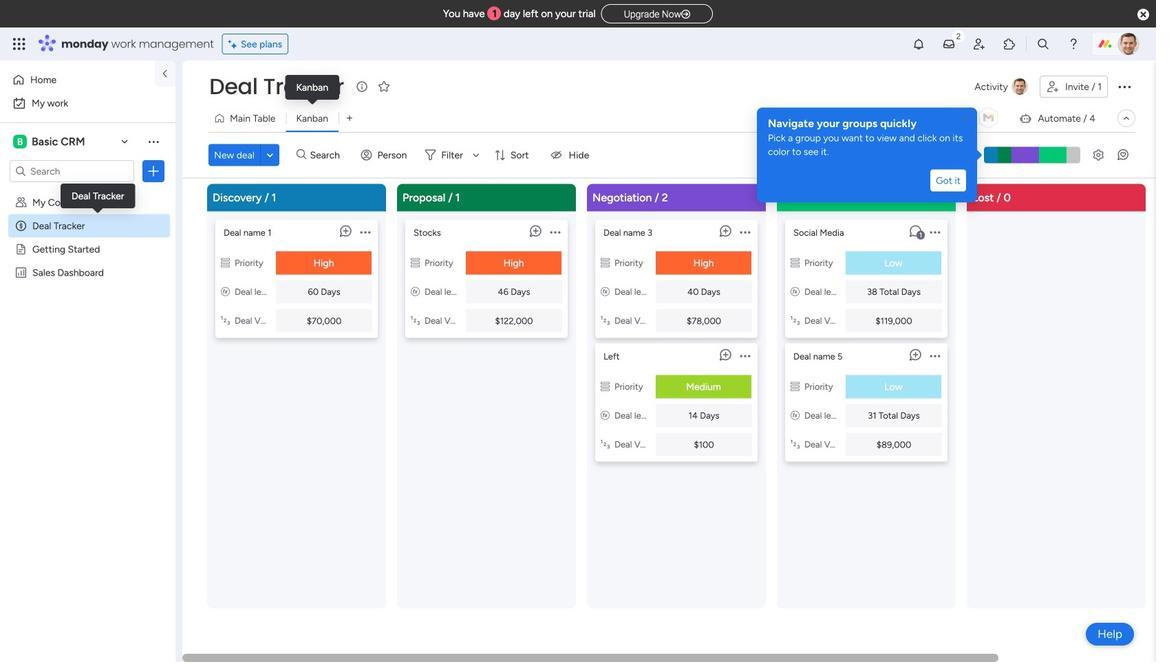 Task type: vqa. For each thing, say whether or not it's contained in the screenshot.
the right list box
yes



Task type: describe. For each thing, give the bounding box(es) containing it.
0 horizontal spatial options image
[[147, 165, 160, 178]]

1 horizontal spatial list box
[[596, 214, 758, 462]]

v2 search image
[[297, 147, 307, 163]]

0 horizontal spatial list box
[[0, 188, 176, 471]]

v2 function small outline image for options icon to the left
[[221, 287, 230, 298]]

terry turtle image
[[1118, 33, 1140, 55]]

notifications image
[[912, 37, 926, 51]]

monday marketplace image
[[1003, 37, 1017, 51]]

2 horizontal spatial options image
[[1117, 78, 1133, 95]]

dapulse rightstroke image
[[682, 9, 691, 20]]

1 horizontal spatial v2 small numbers digit column outline image
[[601, 440, 610, 451]]

angle down image
[[267, 150, 273, 160]]

1 horizontal spatial options image
[[930, 220, 941, 245]]

search everything image
[[1037, 37, 1051, 51]]

see plans image
[[228, 36, 241, 52]]

collapse board header image
[[1121, 113, 1132, 124]]

workspace selection element
[[13, 134, 87, 150]]

0 vertical spatial option
[[8, 69, 147, 91]]

0 horizontal spatial options image
[[360, 220, 371, 245]]

Search in workspace field
[[29, 164, 115, 179]]

Search field
[[307, 145, 348, 165]]

arrow down image
[[468, 147, 485, 163]]

select product image
[[12, 37, 26, 51]]

update feed image
[[942, 37, 956, 51]]

0 horizontal spatial v2 small numbers digit column outline image
[[411, 316, 420, 327]]

lottie animation element
[[757, 108, 978, 110]]



Task type: locate. For each thing, give the bounding box(es) containing it.
v2 small numbers digit column outline image
[[411, 316, 420, 327], [601, 440, 610, 451]]

None field
[[206, 72, 348, 101]]

2 image
[[953, 28, 965, 44]]

1 v2 function small outline image from the top
[[791, 287, 800, 298]]

workspace image
[[13, 134, 27, 149]]

list box
[[0, 188, 176, 471], [596, 214, 758, 462], [786, 214, 948, 462]]

heading
[[768, 116, 967, 131]]

1 vertical spatial v2 function small outline image
[[791, 411, 800, 422]]

v2 status outline image
[[411, 258, 420, 269], [601, 258, 610, 269], [791, 258, 800, 269], [601, 382, 610, 393], [791, 382, 800, 393]]

close image
[[961, 113, 972, 124]]

options image
[[147, 165, 160, 178], [550, 220, 561, 245], [740, 220, 751, 245]]

options image
[[1117, 78, 1133, 95], [360, 220, 371, 245], [930, 220, 941, 245]]

v2 small numbers digit column outline image
[[221, 316, 230, 327], [601, 316, 610, 327], [791, 316, 800, 327], [791, 440, 800, 451]]

show board description image
[[354, 80, 370, 94]]

dapulse close image
[[1138, 8, 1150, 22]]

v2 function small outline image for options image in list box
[[601, 287, 610, 298]]

public board image
[[14, 243, 28, 256]]

add view image
[[347, 113, 353, 123]]

option
[[8, 69, 147, 91], [8, 92, 167, 114], [0, 190, 176, 193]]

invite members image
[[973, 37, 987, 51]]

2 v2 function small outline image from the top
[[791, 411, 800, 422]]

help image
[[1067, 37, 1081, 51]]

board activity image
[[1012, 78, 1028, 95]]

1 vertical spatial option
[[8, 92, 167, 114]]

v2 function small outline image
[[221, 287, 230, 298], [411, 287, 420, 298], [601, 287, 610, 298], [601, 411, 610, 422]]

1 vertical spatial v2 small numbers digit column outline image
[[601, 440, 610, 451]]

2 horizontal spatial list box
[[786, 214, 948, 462]]

add to favorites image
[[377, 80, 391, 93]]

public dashboard image
[[14, 266, 28, 280]]

workspace options image
[[147, 135, 160, 149]]

0 vertical spatial v2 function small outline image
[[791, 287, 800, 298]]

v2 function small outline image for the middle options image
[[411, 287, 420, 298]]

0 vertical spatial v2 small numbers digit column outline image
[[411, 316, 420, 327]]

v2 status outline image
[[221, 258, 230, 269]]

2 vertical spatial option
[[0, 190, 176, 193]]

options image inside list box
[[740, 220, 751, 245]]

row group
[[204, 184, 1157, 655]]

2 horizontal spatial options image
[[740, 220, 751, 245]]

v2 function small outline image
[[791, 287, 800, 298], [791, 411, 800, 422]]

1 horizontal spatial options image
[[550, 220, 561, 245]]



